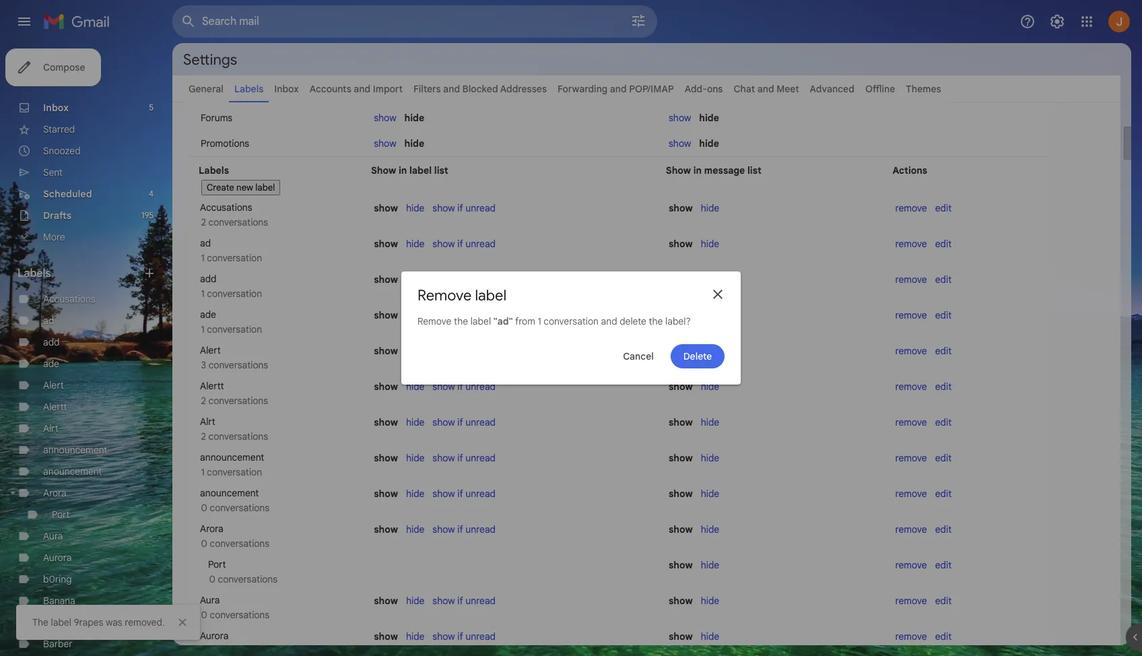 Task type: vqa. For each thing, say whether or not it's contained in the screenshot.


Task type: describe. For each thing, give the bounding box(es) containing it.
show if unread for arora 0 conversations
[[433, 523, 496, 536]]

show if unread link for add 1 conversation
[[433, 274, 496, 286]]

add-
[[685, 83, 707, 95]]

barber link
[[43, 638, 72, 650]]

remove link for alert 3 conversations
[[896, 345, 927, 357]]

alertt 2 conversations
[[199, 380, 268, 407]]

1 inside remove label alert dialog
[[538, 315, 541, 327]]

labels for labels heading at the left of page
[[18, 267, 51, 280]]

1 vertical spatial labels
[[199, 164, 229, 177]]

show if unread for add 1 conversation
[[433, 274, 496, 286]]

add-ons
[[685, 83, 723, 95]]

if for anouncement 0 conversations
[[458, 488, 463, 500]]

announcement for announcement
[[43, 444, 107, 456]]

snoozed link
[[43, 145, 81, 157]]

remove link for ad 1 conversation
[[896, 238, 927, 250]]

blocked
[[463, 83, 498, 95]]

1 the from the left
[[454, 315, 468, 327]]

accounts
[[310, 83, 352, 95]]

message
[[705, 164, 745, 177]]

label for the
[[471, 315, 491, 327]]

conversations for arora
[[210, 538, 269, 550]]

remove for arora 0 conversations
[[896, 523, 927, 536]]

0 for arora 0 conversations
[[201, 538, 207, 550]]

show if unread for aura 0 conversations
[[433, 595, 496, 607]]

edit for ade 1 conversation
[[936, 309, 952, 321]]

13 remove from the top
[[896, 631, 927, 643]]

compose
[[43, 61, 85, 73]]

announcement for announcement 1 conversation
[[200, 451, 264, 464]]

13 edit from the top
[[936, 631, 952, 643]]

label?
[[666, 315, 691, 327]]

scheduled
[[43, 188, 92, 200]]

remove for remove the label " ad " from 1 conversation and delete the label?
[[418, 315, 452, 327]]

remove label
[[418, 286, 507, 305]]

show link down import
[[374, 112, 396, 124]]

banana
[[43, 595, 75, 607]]

drafts link
[[43, 210, 71, 222]]

drafts
[[43, 210, 71, 222]]

and inside remove label alert dialog
[[601, 315, 618, 327]]

chat
[[734, 83, 755, 95]]

bandana link
[[43, 616, 81, 629]]

show if unread link for aura 0 conversations
[[433, 595, 496, 607]]

conversation for add 1 conversation
[[207, 288, 262, 300]]

show if unread for alertt 2 conversations
[[433, 381, 496, 393]]

0 vertical spatial inbox
[[274, 83, 299, 95]]

settings image
[[1050, 13, 1066, 30]]

unread for ade 1 conversation
[[466, 309, 496, 321]]

1 vertical spatial aurora
[[200, 630, 229, 642]]

edit link for accusations 2 conversations
[[936, 202, 952, 214]]

show if unread link for announcement 1 conversation
[[433, 452, 496, 464]]

scheduled link
[[43, 188, 92, 200]]

3
[[201, 359, 206, 371]]

bandana
[[43, 616, 81, 629]]

show if unread for accusations 2 conversations
[[433, 202, 496, 214]]

addresses
[[500, 83, 547, 95]]

filters and blocked addresses
[[414, 83, 547, 95]]

filters and blocked addresses link
[[414, 83, 547, 95]]

arora link
[[43, 487, 67, 499]]

0 for port 0 conversations
[[209, 573, 216, 585]]

general
[[189, 83, 224, 95]]

edit for arora 0 conversations
[[936, 523, 952, 536]]

remove link for arora 0 conversations
[[896, 523, 927, 536]]

accounts and import
[[310, 83, 403, 95]]

ad link
[[43, 315, 54, 327]]

remove link for alertt 2 conversations
[[896, 381, 927, 393]]

aura link
[[43, 530, 63, 542]]

anouncement 0 conversations
[[199, 487, 269, 514]]

anouncement for anouncement
[[43, 466, 102, 478]]

remove link for accusations 2 conversations
[[896, 202, 927, 214]]

1 for announcement 1 conversation
[[201, 466, 205, 478]]

alert 3 conversations
[[199, 344, 268, 371]]

accusations link
[[43, 293, 95, 305]]

show link up the show in label list
[[374, 137, 396, 150]]

and for forwarding
[[610, 83, 627, 95]]

remove label heading
[[418, 286, 507, 305]]

port 0 conversations
[[207, 559, 278, 585]]

sent link
[[43, 166, 63, 179]]

1 " from the left
[[494, 315, 498, 327]]

edit link for alrt 2 conversations
[[936, 416, 952, 428]]

ade 1 conversation
[[199, 309, 262, 336]]

actions
[[893, 164, 928, 177]]

promotions
[[201, 137, 249, 150]]

remove for ad 1 conversation
[[896, 238, 927, 250]]

conversations for alertt
[[209, 395, 268, 407]]

11 unread from the top
[[466, 631, 496, 643]]

remove link for alrt 2 conversations
[[896, 416, 927, 428]]

edit for add 1 conversation
[[936, 274, 952, 286]]

ons
[[707, 83, 723, 95]]

if for accusations 2 conversations
[[458, 202, 463, 214]]

compose button
[[5, 49, 101, 86]]

show if unread link for accusations 2 conversations
[[433, 202, 496, 214]]

announcement 1 conversation
[[199, 451, 264, 478]]

show if unread link for ad 1 conversation
[[433, 238, 496, 250]]

accounts and import link
[[310, 83, 403, 95]]

edit for alrt 2 conversations
[[936, 416, 952, 428]]

ade for ade
[[43, 358, 59, 370]]

add-ons link
[[685, 83, 723, 95]]

add for add
[[43, 336, 60, 348]]

labels navigation
[[0, 43, 172, 656]]

conversation inside remove label alert dialog
[[544, 315, 599, 327]]

unread for alrt 2 conversations
[[466, 416, 496, 428]]

themes
[[906, 83, 942, 95]]

forwarding
[[558, 83, 608, 95]]

edit link for anouncement 0 conversations
[[936, 488, 952, 500]]

label for new
[[256, 182, 275, 193]]

edit for announcement 1 conversation
[[936, 452, 952, 464]]

and for chat
[[758, 83, 774, 95]]

conversations for anouncement
[[210, 502, 269, 514]]

forwarding and pop/imap link
[[558, 83, 674, 95]]

remove for ade 1 conversation
[[896, 309, 927, 321]]

alrt 2 conversations
[[199, 416, 268, 443]]

remove link for add 1 conversation
[[896, 274, 927, 286]]

alrt link
[[43, 422, 59, 435]]

show in message list
[[666, 164, 762, 177]]

edit for accusations 2 conversations
[[936, 202, 952, 214]]

alertt for alertt
[[43, 401, 67, 413]]

ade for ade 1 conversation
[[200, 309, 216, 321]]

main menu image
[[16, 13, 32, 30]]

edit link for ade 1 conversation
[[936, 309, 952, 321]]

11 edit link from the top
[[936, 559, 952, 571]]

forums
[[201, 112, 233, 124]]

remove link for anouncement 0 conversations
[[896, 488, 927, 500]]

offline link
[[866, 83, 896, 95]]

more button
[[0, 226, 162, 248]]

banana link
[[43, 595, 75, 607]]

anouncement link
[[43, 466, 102, 478]]

offline
[[866, 83, 896, 95]]

starred link
[[43, 123, 75, 135]]

13 remove link from the top
[[896, 631, 927, 643]]

themes link
[[906, 83, 942, 95]]

labels link
[[234, 83, 264, 95]]

snoozed
[[43, 145, 81, 157]]

inbox inside labels navigation
[[43, 102, 69, 114]]

settings
[[183, 50, 237, 68]]

1 for ad 1 conversation
[[201, 252, 205, 264]]

accusations 2 conversations
[[199, 201, 268, 228]]

show if unread for ade 1 conversation
[[433, 309, 496, 321]]

1 for ade 1 conversation
[[201, 323, 205, 336]]

5
[[149, 102, 154, 113]]

edit for alert 3 conversations
[[936, 345, 952, 357]]

show for show in label list
[[371, 164, 396, 177]]

show link down add-
[[669, 112, 691, 124]]

2 the from the left
[[649, 315, 663, 327]]

show if unread for alrt 2 conversations
[[433, 416, 496, 428]]

ad for ad 1 conversation
[[200, 237, 211, 249]]

more
[[43, 231, 65, 243]]

create new label button
[[201, 180, 280, 195]]

add 1 conversation
[[199, 273, 262, 300]]

show if unread link for arora 0 conversations
[[433, 523, 496, 536]]

13 edit link from the top
[[936, 631, 952, 643]]

pop/imap
[[629, 83, 674, 95]]



Task type: locate. For each thing, give the bounding box(es) containing it.
2 up announcement 1 conversation
[[201, 430, 206, 443]]

5 show if unread link from the top
[[433, 381, 496, 393]]

1 right from
[[538, 315, 541, 327]]

remove for anouncement 0 conversations
[[896, 488, 927, 500]]

8 remove from the top
[[896, 452, 927, 464]]

9 unread from the top
[[466, 523, 496, 536]]

alert inside labels navigation
[[43, 379, 64, 391]]

12 remove from the top
[[896, 595, 927, 607]]

1
[[201, 252, 205, 264], [201, 288, 205, 300], [538, 315, 541, 327], [201, 323, 205, 336], [201, 466, 205, 478]]

9 remove link from the top
[[896, 488, 927, 500]]

8 if from the top
[[458, 488, 463, 500]]

aura inside aura 0 conversations
[[200, 594, 220, 606]]

anouncement for anouncement 0 conversations
[[200, 487, 259, 499]]

aurora link
[[43, 552, 72, 564]]

and for filters
[[443, 83, 460, 95]]

inbox
[[274, 83, 299, 95], [43, 102, 69, 114]]

0 vertical spatial aurora
[[43, 552, 72, 564]]

ad inside labels navigation
[[43, 315, 54, 327]]

advanced search options image
[[625, 7, 652, 34]]

2 2 from the top
[[201, 395, 206, 407]]

alrt down alertt link
[[43, 422, 59, 435]]

if for alertt 2 conversations
[[458, 381, 463, 393]]

conversation inside ade 1 conversation
[[207, 323, 262, 336]]

remove for alertt 2 conversations
[[896, 381, 927, 393]]

conversations inside the alertt 2 conversations
[[209, 395, 268, 407]]

conversations up aura 0 conversations
[[218, 573, 278, 585]]

accusations down create
[[200, 201, 252, 214]]

announcement
[[43, 444, 107, 456], [200, 451, 264, 464]]

7 show if unread link from the top
[[433, 452, 496, 464]]

6 remove link from the top
[[896, 381, 927, 393]]

2 in from the left
[[694, 164, 702, 177]]

1 remove from the top
[[896, 202, 927, 214]]

2 horizontal spatial ad
[[498, 315, 509, 327]]

if for add 1 conversation
[[458, 274, 463, 286]]

conversation for ade 1 conversation
[[207, 323, 262, 336]]

1 vertical spatial aura
[[200, 594, 220, 606]]

1 horizontal spatial ade
[[200, 309, 216, 321]]

2 vertical spatial 2
[[201, 430, 206, 443]]

show if unread link for alertt 2 conversations
[[433, 381, 496, 393]]

alert
[[200, 344, 221, 356], [43, 379, 64, 391]]

anouncement inside labels navigation
[[43, 466, 102, 478]]

arora 0 conversations
[[199, 523, 269, 550]]

10 remove from the top
[[896, 523, 927, 536]]

1 inside ade 1 conversation
[[201, 323, 205, 336]]

ad up add link
[[43, 315, 54, 327]]

2 unread from the top
[[466, 238, 496, 250]]

edit link for add 1 conversation
[[936, 274, 952, 286]]

inbox right labels link
[[274, 83, 299, 95]]

if for arora 0 conversations
[[458, 523, 463, 536]]

conversation up alert 3 conversations
[[207, 323, 262, 336]]

port down arora 0 conversations
[[208, 559, 226, 571]]

7 remove from the top
[[896, 416, 927, 428]]

show if unread for ad 1 conversation
[[433, 238, 496, 250]]

1 vertical spatial inbox link
[[43, 102, 69, 114]]

conversations up alrt 2 conversations at the left of the page
[[209, 395, 268, 407]]

conversation up "anouncement 0 conversations"
[[207, 466, 262, 478]]

conversations for alert
[[209, 359, 268, 371]]

0
[[201, 502, 207, 514], [201, 538, 207, 550], [209, 573, 216, 585], [201, 609, 207, 621]]

1 horizontal spatial inbox link
[[274, 83, 299, 95]]

conversation inside announcement 1 conversation
[[207, 466, 262, 478]]

and right filters
[[443, 83, 460, 95]]

1 vertical spatial alertt
[[43, 401, 67, 413]]

advanced
[[810, 83, 855, 95]]

hide link
[[406, 202, 425, 214], [701, 202, 720, 214], [406, 238, 425, 250], [701, 238, 720, 250], [406, 274, 425, 286], [701, 274, 720, 286], [406, 309, 425, 321], [701, 345, 720, 357], [406, 381, 425, 393], [701, 381, 720, 393], [406, 416, 425, 428], [701, 416, 720, 428], [406, 452, 425, 464], [701, 452, 720, 464], [406, 488, 425, 500], [701, 488, 720, 500], [406, 523, 425, 536], [701, 523, 720, 536], [701, 559, 720, 571], [406, 595, 425, 607], [701, 595, 720, 607], [406, 631, 425, 643], [701, 631, 720, 643]]

the
[[454, 315, 468, 327], [649, 315, 663, 327]]

2 show from the left
[[666, 164, 691, 177]]

show if unread link for alrt 2 conversations
[[433, 416, 496, 428]]

1 horizontal spatial labels
[[199, 164, 229, 177]]

8 show if unread from the top
[[433, 488, 496, 500]]

alert for alert
[[43, 379, 64, 391]]

aurora inside labels navigation
[[43, 552, 72, 564]]

ad inside remove label alert dialog
[[498, 315, 509, 327]]

12 edit link from the top
[[936, 595, 952, 607]]

9 if from the top
[[458, 523, 463, 536]]

add inside add 1 conversation
[[200, 273, 217, 285]]

5 remove link from the top
[[896, 345, 927, 357]]

alrt for alrt 2 conversations
[[200, 416, 215, 428]]

general link
[[189, 83, 224, 95]]

ade link
[[43, 358, 59, 370]]

ad left from
[[498, 315, 509, 327]]

accusations down labels heading at the left of page
[[43, 293, 95, 305]]

and left import
[[354, 83, 371, 95]]

if for announcement 1 conversation
[[458, 452, 463, 464]]

labels up create
[[199, 164, 229, 177]]

195
[[141, 210, 154, 220]]

labels down more
[[18, 267, 51, 280]]

alertt down alert link
[[43, 401, 67, 413]]

6 if from the top
[[458, 416, 463, 428]]

list for show in message list
[[748, 164, 762, 177]]

edit link for ad 1 conversation
[[936, 238, 952, 250]]

accusations
[[200, 201, 252, 214], [43, 293, 95, 305]]

aura for aura 0 conversations
[[200, 594, 220, 606]]

4 unread from the top
[[466, 309, 496, 321]]

ade inside labels navigation
[[43, 358, 59, 370]]

0 up port 0 conversations
[[201, 538, 207, 550]]

edit link for aura 0 conversations
[[936, 595, 952, 607]]

show link up show in message list
[[669, 137, 691, 150]]

7 edit from the top
[[936, 416, 952, 428]]

0 horizontal spatial labels
[[18, 267, 51, 280]]

4 remove link from the top
[[896, 309, 927, 321]]

2 remove from the top
[[896, 238, 927, 250]]

add inside labels navigation
[[43, 336, 60, 348]]

1 remove link from the top
[[896, 202, 927, 214]]

alrt
[[200, 416, 215, 428], [43, 422, 59, 435]]

1 vertical spatial port
[[208, 559, 226, 571]]

0 inside "anouncement 0 conversations"
[[201, 502, 207, 514]]

1 vertical spatial remove
[[418, 315, 452, 327]]

edit for alertt 2 conversations
[[936, 381, 952, 393]]

ad 1 conversation
[[199, 237, 262, 264]]

anouncement inside "anouncement 0 conversations"
[[200, 487, 259, 499]]

conversations inside alert 3 conversations
[[209, 359, 268, 371]]

remove for accusations 2 conversations
[[896, 202, 927, 214]]

0 horizontal spatial list
[[434, 164, 448, 177]]

0 horizontal spatial in
[[399, 164, 407, 177]]

0 vertical spatial 2
[[201, 216, 206, 228]]

unread for aura 0 conversations
[[466, 595, 496, 607]]

arora down "anouncement 0 conversations"
[[200, 523, 224, 535]]

9 edit link from the top
[[936, 488, 952, 500]]

arora for arora
[[43, 487, 67, 499]]

show if unread for announcement 1 conversation
[[433, 452, 496, 464]]

arora inside labels navigation
[[43, 487, 67, 499]]

ade
[[200, 309, 216, 321], [43, 358, 59, 370]]

11 remove link from the top
[[896, 559, 927, 571]]

labels heading
[[18, 267, 143, 280]]

if for alrt 2 conversations
[[458, 416, 463, 428]]

show
[[371, 164, 396, 177], [666, 164, 691, 177]]

1 horizontal spatial inbox
[[274, 83, 299, 95]]

9 remove from the top
[[896, 488, 927, 500]]

list for show in label list
[[434, 164, 448, 177]]

0 horizontal spatial alertt
[[43, 401, 67, 413]]

1 horizontal spatial alrt
[[200, 416, 215, 428]]

0 horizontal spatial the
[[454, 315, 468, 327]]

conversations up port 0 conversations
[[210, 538, 269, 550]]

2 for accusations 2 conversations
[[201, 216, 206, 228]]

8 show if unread link from the top
[[433, 488, 496, 500]]

anouncement
[[43, 466, 102, 478], [200, 487, 259, 499]]

1 inside ad 1 conversation
[[201, 252, 205, 264]]

ad for ad
[[43, 315, 54, 327]]

1 inside add 1 conversation
[[201, 288, 205, 300]]

0 horizontal spatial aura
[[43, 530, 63, 542]]

inbox link up starred
[[43, 102, 69, 114]]

7 show if unread from the top
[[433, 452, 496, 464]]

10 edit link from the top
[[936, 523, 952, 536]]

alrt down the alertt 2 conversations
[[200, 416, 215, 428]]

import
[[373, 83, 403, 95]]

edit link for arora 0 conversations
[[936, 523, 952, 536]]

barber
[[43, 638, 72, 650]]

port for port
[[52, 509, 70, 521]]

0 vertical spatial labels
[[234, 83, 264, 95]]

0 horizontal spatial add
[[43, 336, 60, 348]]

0 horizontal spatial alrt
[[43, 422, 59, 435]]

label inside button
[[256, 182, 275, 193]]

announcement down alrt 2 conversations at the left of the page
[[200, 451, 264, 464]]

remove the label " ad " from 1 conversation and delete the label?
[[418, 315, 691, 327]]

unread for add 1 conversation
[[466, 274, 496, 286]]

edit link for alertt 2 conversations
[[936, 381, 952, 393]]

if
[[458, 202, 463, 214], [458, 238, 463, 250], [458, 274, 463, 286], [458, 309, 463, 321], [458, 381, 463, 393], [458, 416, 463, 428], [458, 452, 463, 464], [458, 488, 463, 500], [458, 523, 463, 536], [458, 595, 463, 607], [458, 631, 463, 643]]

alrt inside alrt 2 conversations
[[200, 416, 215, 428]]

8 unread from the top
[[466, 488, 496, 500]]

3 edit link from the top
[[936, 274, 952, 286]]

b0ring
[[43, 573, 72, 585]]

alertt inside the alertt 2 conversations
[[200, 380, 224, 392]]

port for port 0 conversations
[[208, 559, 226, 571]]

conversations inside aura 0 conversations
[[210, 609, 269, 621]]

10 show if unread from the top
[[433, 595, 496, 607]]

inbox link inside labels navigation
[[43, 102, 69, 114]]

0 vertical spatial alert
[[200, 344, 221, 356]]

0 inside port 0 conversations
[[209, 573, 216, 585]]

b0ring link
[[43, 573, 72, 585]]

1 up ade 1 conversation
[[201, 288, 205, 300]]

port inside port 0 conversations
[[208, 559, 226, 571]]

11 if from the top
[[458, 631, 463, 643]]

show for show in message list
[[666, 164, 691, 177]]

0 vertical spatial alertt
[[200, 380, 224, 392]]

2 for alrt 2 conversations
[[201, 430, 206, 443]]

0 vertical spatial inbox link
[[274, 83, 299, 95]]

conversations up arora 0 conversations
[[210, 502, 269, 514]]

and
[[354, 83, 371, 95], [443, 83, 460, 95], [610, 83, 627, 95], [758, 83, 774, 95], [601, 315, 618, 327]]

1 show from the left
[[371, 164, 396, 177]]

advanced link
[[810, 83, 855, 95]]

1 horizontal spatial arora
[[200, 523, 224, 535]]

if for ad 1 conversation
[[458, 238, 463, 250]]

labels right "general" link
[[234, 83, 264, 95]]

conversation inside ad 1 conversation
[[207, 252, 262, 264]]

0 vertical spatial aura
[[43, 530, 63, 542]]

the down remove label heading
[[454, 315, 468, 327]]

unread for announcement 1 conversation
[[466, 452, 496, 464]]

5 edit from the top
[[936, 345, 952, 357]]

0 up aura 0 conversations
[[209, 573, 216, 585]]

1 horizontal spatial the
[[649, 315, 663, 327]]

1 horizontal spatial aurora
[[200, 630, 229, 642]]

2 inside accusations 2 conversations
[[201, 216, 206, 228]]

0 vertical spatial arora
[[43, 487, 67, 499]]

10 edit from the top
[[936, 523, 952, 536]]

aura 0 conversations
[[199, 594, 269, 621]]

meet
[[777, 83, 799, 95]]

0 horizontal spatial inbox
[[43, 102, 69, 114]]

label
[[410, 164, 432, 177], [256, 182, 275, 193], [475, 286, 507, 305], [471, 315, 491, 327]]

3 edit from the top
[[936, 274, 952, 286]]

0 vertical spatial port
[[52, 509, 70, 521]]

3 show if unread link from the top
[[433, 274, 496, 286]]

4 edit link from the top
[[936, 309, 952, 321]]

9 show if unread link from the top
[[433, 523, 496, 536]]

1 horizontal spatial alert
[[200, 344, 221, 356]]

10 remove link from the top
[[896, 523, 927, 536]]

2 " from the left
[[509, 315, 513, 327]]

show link
[[374, 112, 396, 124], [669, 112, 691, 124], [374, 137, 396, 150], [669, 137, 691, 150]]

ad down accusations 2 conversations
[[200, 237, 211, 249]]

7 if from the top
[[458, 452, 463, 464]]

remove for alrt 2 conversations
[[896, 416, 927, 428]]

edit
[[936, 202, 952, 214], [936, 238, 952, 250], [936, 274, 952, 286], [936, 309, 952, 321], [936, 345, 952, 357], [936, 381, 952, 393], [936, 416, 952, 428], [936, 452, 952, 464], [936, 488, 952, 500], [936, 523, 952, 536], [936, 559, 952, 571], [936, 595, 952, 607], [936, 631, 952, 643]]

6 edit link from the top
[[936, 381, 952, 393]]

conversations for accusations
[[209, 216, 268, 228]]

unread for alertt 2 conversations
[[466, 381, 496, 393]]

2 vertical spatial labels
[[18, 267, 51, 280]]

5 if from the top
[[458, 381, 463, 393]]

5 unread from the top
[[466, 381, 496, 393]]

1 up 3
[[201, 323, 205, 336]]

list
[[434, 164, 448, 177], [748, 164, 762, 177]]

0 vertical spatial anouncement
[[43, 466, 102, 478]]

conversations inside port 0 conversations
[[218, 573, 278, 585]]

announcement inside announcement 1 conversation
[[200, 451, 264, 464]]

2 down 3
[[201, 395, 206, 407]]

1 up add 1 conversation
[[201, 252, 205, 264]]

1 show if unread link from the top
[[433, 202, 496, 214]]

conversation up add 1 conversation
[[207, 252, 262, 264]]

1 horizontal spatial anouncement
[[200, 487, 259, 499]]

alert inside alert 3 conversations
[[200, 344, 221, 356]]

0 vertical spatial remove
[[418, 286, 472, 305]]

starred
[[43, 123, 75, 135]]

0 down port 0 conversations
[[201, 609, 207, 621]]

6 remove from the top
[[896, 381, 927, 393]]

inbox link right labels link
[[274, 83, 299, 95]]

aura up aurora link
[[43, 530, 63, 542]]

unread for ad 1 conversation
[[466, 238, 496, 250]]

4
[[149, 189, 154, 199]]

create new label
[[207, 182, 275, 193]]

2 remove link from the top
[[896, 238, 927, 250]]

conversation for ad 1 conversation
[[207, 252, 262, 264]]

announcement up anouncement link
[[43, 444, 107, 456]]

show if unread
[[433, 202, 496, 214], [433, 238, 496, 250], [433, 274, 496, 286], [433, 309, 496, 321], [433, 381, 496, 393], [433, 416, 496, 428], [433, 452, 496, 464], [433, 488, 496, 500], [433, 523, 496, 536], [433, 595, 496, 607], [433, 631, 496, 643]]

1 horizontal spatial add
[[200, 273, 217, 285]]

0 horizontal spatial alert
[[43, 379, 64, 391]]

2 edit link from the top
[[936, 238, 952, 250]]

0 vertical spatial ade
[[200, 309, 216, 321]]

alert up 3
[[200, 344, 221, 356]]

and left pop/imap
[[610, 83, 627, 95]]

1 if from the top
[[458, 202, 463, 214]]

alertt inside labels navigation
[[43, 401, 67, 413]]

1 for add 1 conversation
[[201, 288, 205, 300]]

accusations inside accusations 2 conversations
[[200, 201, 252, 214]]

labels inside labels navigation
[[18, 267, 51, 280]]

3 if from the top
[[458, 274, 463, 286]]

0 horizontal spatial ad
[[43, 315, 54, 327]]

0 horizontal spatial port
[[52, 509, 70, 521]]

conversations inside alrt 2 conversations
[[209, 430, 268, 443]]

0 horizontal spatial inbox link
[[43, 102, 69, 114]]

remove for add 1 conversation
[[896, 274, 927, 286]]

0 inside arora 0 conversations
[[201, 538, 207, 550]]

remove for alert 3 conversations
[[896, 345, 927, 357]]

accusations for accusations 2 conversations
[[200, 201, 252, 214]]

alert up alertt link
[[43, 379, 64, 391]]

5 edit link from the top
[[936, 345, 952, 357]]

anouncement down announcement 1 conversation
[[200, 487, 259, 499]]

2 if from the top
[[458, 238, 463, 250]]

unread for anouncement 0 conversations
[[466, 488, 496, 500]]

in for message
[[694, 164, 702, 177]]

1 edit link from the top
[[936, 202, 952, 214]]

alertt
[[200, 380, 224, 392], [43, 401, 67, 413]]

conversations inside "anouncement 0 conversations"
[[210, 502, 269, 514]]

conversations for alrt
[[209, 430, 268, 443]]

2 list from the left
[[748, 164, 762, 177]]

port
[[52, 509, 70, 521], [208, 559, 226, 571]]

8 remove link from the top
[[896, 452, 927, 464]]

0 vertical spatial add
[[200, 273, 217, 285]]

7 unread from the top
[[466, 452, 496, 464]]

1 vertical spatial 2
[[201, 395, 206, 407]]

1 horizontal spatial accusations
[[200, 201, 252, 214]]

4 remove from the top
[[896, 309, 927, 321]]

"
[[494, 315, 498, 327], [509, 315, 513, 327]]

announcement link
[[43, 444, 107, 456]]

4 show if unread link from the top
[[433, 309, 496, 321]]

6 unread from the top
[[466, 416, 496, 428]]

11 remove from the top
[[896, 559, 927, 571]]

chat and meet link
[[734, 83, 799, 95]]

unread for arora 0 conversations
[[466, 523, 496, 536]]

aura down port 0 conversations
[[200, 594, 220, 606]]

alert
[[22, 31, 1121, 43]]

search mail image
[[177, 9, 201, 34]]

1 vertical spatial add
[[43, 336, 60, 348]]

0 horizontal spatial show
[[371, 164, 396, 177]]

remove link
[[896, 202, 927, 214], [896, 238, 927, 250], [896, 274, 927, 286], [896, 309, 927, 321], [896, 345, 927, 357], [896, 381, 927, 393], [896, 416, 927, 428], [896, 452, 927, 464], [896, 488, 927, 500], [896, 523, 927, 536], [896, 559, 927, 571], [896, 595, 927, 607], [896, 631, 927, 643]]

conversations inside accusations 2 conversations
[[209, 216, 268, 228]]

remove link for aura 0 conversations
[[896, 595, 927, 607]]

0 up arora 0 conversations
[[201, 502, 207, 514]]

1 vertical spatial alert
[[43, 379, 64, 391]]

2 remove from the top
[[418, 315, 452, 327]]

11 show if unread from the top
[[433, 631, 496, 643]]

0 for aura 0 conversations
[[201, 609, 207, 621]]

0 horizontal spatial ade
[[43, 358, 59, 370]]

alertt for alertt 2 conversations
[[200, 380, 224, 392]]

aurora up b0ring
[[43, 552, 72, 564]]

alrt inside labels navigation
[[43, 422, 59, 435]]

unread for accusations 2 conversations
[[466, 202, 496, 214]]

10 unread from the top
[[466, 595, 496, 607]]

1 vertical spatial anouncement
[[200, 487, 259, 499]]

1 horizontal spatial alertt
[[200, 380, 224, 392]]

1 horizontal spatial "
[[509, 315, 513, 327]]

9 show if unread from the top
[[433, 523, 496, 536]]

9 edit from the top
[[936, 488, 952, 500]]

1 horizontal spatial announcement
[[200, 451, 264, 464]]

2 inside the alertt 2 conversations
[[201, 395, 206, 407]]

2 horizontal spatial labels
[[234, 83, 264, 95]]

alertt down 3
[[200, 380, 224, 392]]

12 edit from the top
[[936, 595, 952, 607]]

anouncement down announcement link
[[43, 466, 102, 478]]

0 horizontal spatial anouncement
[[43, 466, 102, 478]]

show in label list
[[371, 164, 448, 177]]

edit link for alert 3 conversations
[[936, 345, 952, 357]]

1 horizontal spatial show
[[666, 164, 691, 177]]

in for label
[[399, 164, 407, 177]]

3 show if unread from the top
[[433, 274, 496, 286]]

conversations up announcement 1 conversation
[[209, 430, 268, 443]]

10 if from the top
[[458, 595, 463, 607]]

1 edit from the top
[[936, 202, 952, 214]]

0 horizontal spatial arora
[[43, 487, 67, 499]]

4 edit from the top
[[936, 309, 952, 321]]

7 remove link from the top
[[896, 416, 927, 428]]

1 horizontal spatial aura
[[200, 594, 220, 606]]

aura
[[43, 530, 63, 542], [200, 594, 220, 606]]

1 2 from the top
[[201, 216, 206, 228]]

conversation right from
[[544, 315, 599, 327]]

4 if from the top
[[458, 309, 463, 321]]

delete
[[620, 315, 647, 327]]

add link
[[43, 336, 60, 348]]

inbox up starred
[[43, 102, 69, 114]]

create
[[207, 182, 234, 193]]

labels
[[234, 83, 264, 95], [199, 164, 229, 177], [18, 267, 51, 280]]

2 edit from the top
[[936, 238, 952, 250]]

ade down add link
[[43, 358, 59, 370]]

1 vertical spatial arora
[[200, 523, 224, 535]]

remove for aura 0 conversations
[[896, 595, 927, 607]]

remove label alert dialog
[[402, 272, 741, 385]]

1 horizontal spatial port
[[208, 559, 226, 571]]

2 show if unread from the top
[[433, 238, 496, 250]]

the left "label?"
[[649, 315, 663, 327]]

1 in from the left
[[399, 164, 407, 177]]

1 list from the left
[[434, 164, 448, 177]]

and for accounts
[[354, 83, 371, 95]]

1 horizontal spatial ad
[[200, 237, 211, 249]]

conversations inside arora 0 conversations
[[210, 538, 269, 550]]

ade down add 1 conversation
[[200, 309, 216, 321]]

0 horizontal spatial "
[[494, 315, 498, 327]]

4 show if unread from the top
[[433, 309, 496, 321]]

conversation inside add 1 conversation
[[207, 288, 262, 300]]

2 show if unread link from the top
[[433, 238, 496, 250]]

ad inside ad 1 conversation
[[200, 237, 211, 249]]

if for ade 1 conversation
[[458, 309, 463, 321]]

1 unread from the top
[[466, 202, 496, 214]]

3 remove from the top
[[896, 274, 927, 286]]

arora inside arora 0 conversations
[[200, 523, 224, 535]]

add down ad 1 conversation on the top left
[[200, 273, 217, 285]]

edit for aura 0 conversations
[[936, 595, 952, 607]]

2 for alertt 2 conversations
[[201, 395, 206, 407]]

1 vertical spatial accusations
[[43, 293, 95, 305]]

conversations
[[209, 216, 268, 228], [209, 359, 268, 371], [209, 395, 268, 407], [209, 430, 268, 443], [210, 502, 269, 514], [210, 538, 269, 550], [218, 573, 278, 585], [210, 609, 269, 621]]

forwarding and pop/imap
[[558, 83, 674, 95]]

arora
[[43, 487, 67, 499], [200, 523, 224, 535]]

in
[[399, 164, 407, 177], [694, 164, 702, 177]]

0 for anouncement 0 conversations
[[201, 502, 207, 514]]

remove for announcement 1 conversation
[[896, 452, 927, 464]]

chat and meet
[[734, 83, 799, 95]]

0 horizontal spatial accusations
[[43, 293, 95, 305]]

None search field
[[172, 5, 658, 38]]

3 unread from the top
[[466, 274, 496, 286]]

remove for remove label
[[418, 286, 472, 305]]

10 show if unread link from the top
[[433, 595, 496, 607]]

conversation up ade 1 conversation
[[207, 288, 262, 300]]

add up ade link
[[43, 336, 60, 348]]

11 edit from the top
[[936, 559, 952, 571]]

0 inside aura 0 conversations
[[201, 609, 207, 621]]

new
[[237, 182, 253, 193]]

conversations up ad 1 conversation on the top left
[[209, 216, 268, 228]]

12 remove link from the top
[[896, 595, 927, 607]]

1 horizontal spatial list
[[748, 164, 762, 177]]

1 vertical spatial inbox
[[43, 102, 69, 114]]

alert link
[[43, 379, 64, 391]]

announcement inside labels navigation
[[43, 444, 107, 456]]

arora up port link at the left bottom of the page
[[43, 487, 67, 499]]

alertt link
[[43, 401, 67, 413]]

0 vertical spatial accusations
[[200, 201, 252, 214]]

aura inside labels navigation
[[43, 530, 63, 542]]

ade inside ade 1 conversation
[[200, 309, 216, 321]]

2 inside alrt 2 conversations
[[201, 430, 206, 443]]

1 horizontal spatial in
[[694, 164, 702, 177]]

if for aura 0 conversations
[[458, 595, 463, 607]]

add for add 1 conversation
[[200, 273, 217, 285]]

1 show if unread from the top
[[433, 202, 496, 214]]

aurora down aura 0 conversations
[[200, 630, 229, 642]]

1 up "anouncement 0 conversations"
[[201, 466, 205, 478]]

6 show if unread from the top
[[433, 416, 496, 428]]

port down arora link
[[52, 509, 70, 521]]

from
[[515, 315, 536, 327]]

filters
[[414, 83, 441, 95]]

and left delete
[[601, 315, 618, 327]]

1 remove from the top
[[418, 286, 472, 305]]

conversations down port 0 conversations
[[210, 609, 269, 621]]

and right chat
[[758, 83, 774, 95]]

0 horizontal spatial aurora
[[43, 552, 72, 564]]

port link
[[52, 509, 70, 521]]

2 up ad 1 conversation on the top left
[[201, 216, 206, 228]]

accusations for accusations
[[43, 293, 95, 305]]

accusations inside labels navigation
[[43, 293, 95, 305]]

show if unread link for ade 1 conversation
[[433, 309, 496, 321]]

1 inside announcement 1 conversation
[[201, 466, 205, 478]]

conversation
[[207, 252, 262, 264], [207, 288, 262, 300], [544, 315, 599, 327], [207, 323, 262, 336], [207, 466, 262, 478]]

edit for anouncement 0 conversations
[[936, 488, 952, 500]]

conversations up the alertt 2 conversations
[[209, 359, 268, 371]]

1 vertical spatial ade
[[43, 358, 59, 370]]

label for in
[[410, 164, 432, 177]]

arora for arora 0 conversations
[[200, 523, 224, 535]]

11 show if unread link from the top
[[433, 631, 496, 643]]

conversation for announcement 1 conversation
[[207, 466, 262, 478]]

0 horizontal spatial announcement
[[43, 444, 107, 456]]

port inside labels navigation
[[52, 509, 70, 521]]

sent
[[43, 166, 63, 179]]



